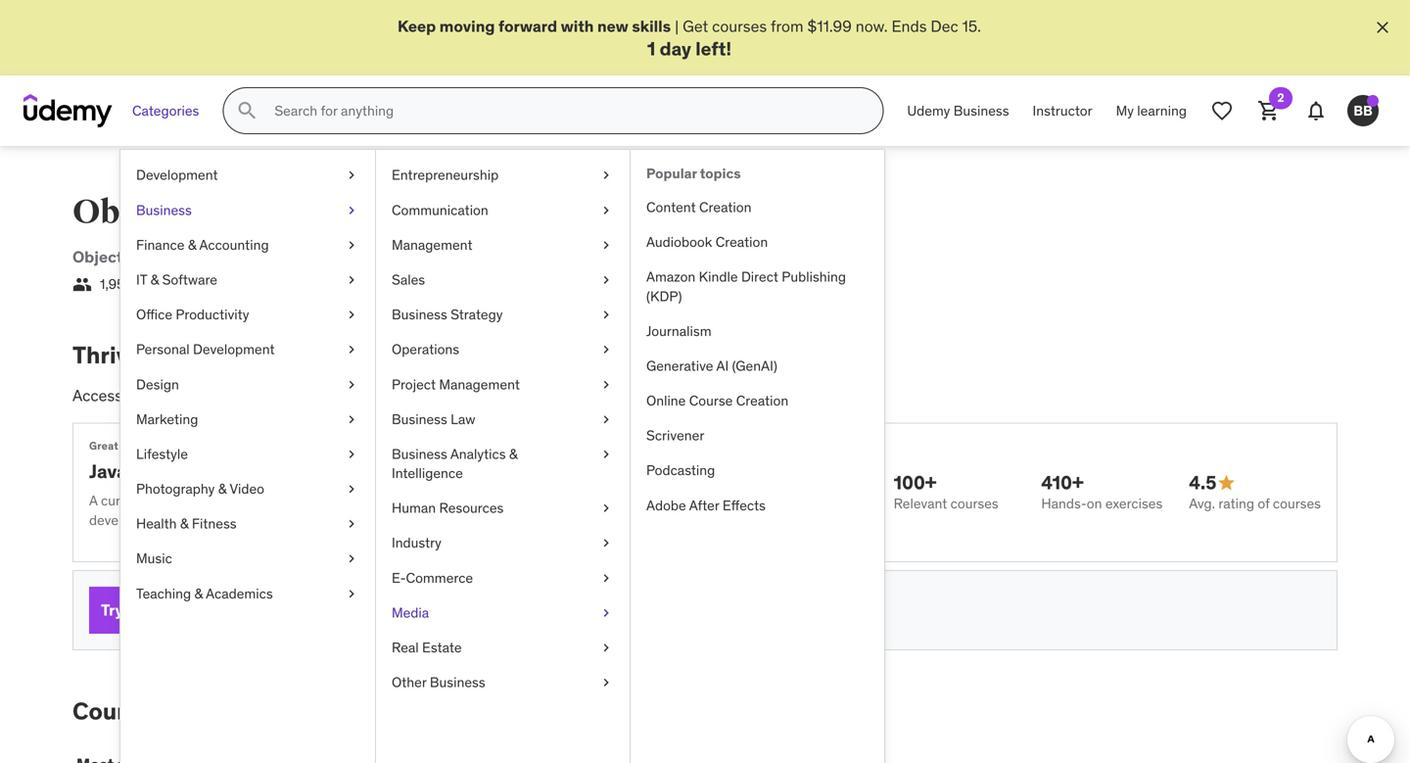 Task type: vqa. For each thing, say whether or not it's contained in the screenshot.
MUSIC LINK
yes



Task type: describe. For each thing, give the bounding box(es) containing it.
thrive in your career element
[[72, 340, 1338, 650]]

xsmall image for industry
[[599, 534, 614, 553]]

shopping cart with 2 items image
[[1258, 99, 1281, 123]]

1
[[647, 37, 656, 60]]

audiobook creation
[[646, 233, 768, 251]]

you inside great for java developers a curated collection of courses and hands-on practice exercises to help you advance as a java developer.
[[528, 492, 549, 510]]

e-commerce link
[[376, 561, 630, 595]]

courses inside "100+ relevant courses"
[[951, 495, 999, 512]]

direct
[[741, 268, 779, 286]]

xsmall image for office productivity
[[344, 305, 359, 324]]

rating
[[1219, 495, 1255, 512]]

other business
[[392, 674, 486, 691]]

creation for content creation
[[699, 198, 752, 216]]

0 horizontal spatial small image
[[72, 275, 92, 294]]

100+ relevant courses
[[894, 471, 999, 512]]

creation for audiobook creation
[[716, 233, 768, 251]]

academics
[[206, 585, 273, 602]]

xsmall image for lifestyle
[[344, 445, 359, 464]]

a inside great for java developers a curated collection of courses and hands-on practice exercises to help you advance as a java developer.
[[624, 492, 632, 510]]

software
[[162, 271, 217, 288]]

new
[[597, 16, 629, 36]]

courses to get you started
[[72, 696, 367, 726]]

anytime.
[[601, 601, 653, 619]]

1 vertical spatial development
[[376, 247, 476, 267]]

xsmall image for human resources
[[599, 499, 614, 518]]

online
[[646, 392, 686, 410]]

moving
[[440, 16, 495, 36]]

you have alerts image
[[1367, 95, 1379, 107]]

lifestyle
[[136, 445, 188, 463]]

project management link
[[376, 367, 630, 402]]

exercises inside 410+ hands-on exercises
[[1106, 495, 1163, 512]]

forward
[[499, 16, 557, 36]]

Search for anything text field
[[271, 94, 859, 128]]

ends
[[892, 16, 927, 36]]

oriented for object oriented programming relates to development
[[126, 247, 192, 267]]

learning
[[1138, 102, 1187, 119]]

xsmall image for communication
[[599, 201, 614, 220]]

audiobook creation link
[[631, 225, 885, 260]]

0 horizontal spatial a
[[126, 386, 135, 406]]

learners
[[161, 275, 211, 293]]

free
[[257, 600, 287, 620]]

other business link
[[376, 665, 630, 700]]

xsmall image for marketing
[[344, 410, 359, 429]]

my
[[1116, 102, 1134, 119]]

finance & accounting
[[136, 236, 269, 254]]

hands-
[[307, 492, 350, 510]]

xsmall image for music
[[344, 549, 359, 568]]

xsmall image for health & fitness
[[344, 514, 359, 534]]

photography & video link
[[120, 472, 375, 507]]

teaching
[[136, 585, 191, 602]]

video
[[230, 480, 264, 498]]

xsmall image for e-commerce
[[599, 568, 614, 588]]

instructor link
[[1021, 87, 1105, 134]]

1 vertical spatial personal
[[600, 386, 662, 406]]

& for video
[[218, 480, 227, 498]]

lifestyle link
[[120, 437, 375, 472]]

relates
[[302, 247, 353, 267]]

human
[[392, 499, 436, 517]]

0 vertical spatial plan
[[665, 386, 696, 406]]

project management
[[392, 375, 520, 393]]

amazon kindle direct publishing (kdp)
[[646, 268, 846, 305]]

categories
[[132, 102, 199, 119]]

avg.
[[1189, 495, 1216, 512]]

0 vertical spatial collection
[[138, 386, 206, 406]]

journalism link
[[631, 314, 885, 349]]

from
[[771, 16, 804, 36]]

xsmall image for other business
[[599, 673, 614, 692]]

media
[[392, 604, 429, 621]]

at
[[367, 601, 379, 619]]

small image inside "thrive in your career" element
[[1217, 473, 1237, 493]]

xsmall image for sales
[[599, 270, 614, 290]]

law
[[451, 410, 475, 428]]

subscription.
[[700, 386, 790, 406]]

xsmall image for design
[[344, 375, 359, 394]]

real estate
[[392, 639, 462, 656]]

after
[[689, 496, 720, 514]]

human resources link
[[376, 491, 630, 526]]

per
[[427, 601, 448, 619]]

courses right the rating
[[1273, 495, 1321, 512]]

career
[[227, 340, 298, 370]]

xsmall image for it & software
[[344, 270, 359, 290]]

your
[[173, 340, 222, 370]]

sales
[[392, 271, 425, 288]]

0 vertical spatial courses
[[560, 192, 687, 233]]

podcasting
[[646, 462, 715, 479]]

thrive
[[72, 340, 142, 370]]

15.
[[963, 16, 981, 36]]

0 vertical spatial development link
[[120, 158, 375, 193]]

xsmall image for teaching & academics
[[344, 584, 359, 603]]

submit search image
[[235, 99, 259, 123]]

industry link
[[376, 526, 630, 561]]

scrivener link
[[631, 418, 885, 453]]

in
[[147, 340, 168, 370]]

4.5
[[1189, 471, 1217, 494]]

it & software link
[[120, 262, 375, 297]]

get
[[198, 696, 235, 726]]

100+
[[894, 471, 937, 494]]

operations link
[[376, 332, 630, 367]]

online course creation
[[646, 392, 789, 410]]

intelligence
[[392, 464, 463, 482]]

business link
[[120, 193, 375, 228]]

design link
[[120, 367, 375, 402]]

access a collection of top-rated courses curated for in-demand roles with a personal plan subscription.
[[72, 386, 790, 406]]

day
[[660, 37, 692, 60]]

health
[[136, 515, 177, 533]]

music link
[[120, 541, 375, 576]]

bb link
[[1340, 87, 1387, 134]]

programming for courses
[[333, 192, 554, 233]]

xsmall image for business
[[344, 201, 359, 220]]

adobe
[[646, 496, 686, 514]]

xsmall image for project management
[[599, 375, 614, 394]]

& for software
[[150, 271, 159, 288]]

bb
[[1354, 102, 1373, 119]]

of left top-
[[210, 386, 224, 406]]

communication
[[392, 201, 489, 219]]

categories button
[[120, 87, 211, 134]]

2 link
[[1246, 87, 1293, 134]]

ai
[[717, 357, 729, 375]]

business analytics & intelligence
[[392, 445, 518, 482]]

xsmall image for business analytics & intelligence
[[599, 445, 614, 464]]

object for object oriented programming relates to development
[[72, 247, 123, 267]]

generative ai  (genai)
[[646, 357, 778, 375]]

xsmall image for management
[[599, 235, 614, 255]]

rated
[[257, 386, 294, 406]]

courses right rated
[[298, 386, 353, 406]]

office productivity
[[136, 306, 249, 323]]

human resources
[[392, 499, 504, 517]]

& for fitness
[[180, 515, 189, 533]]

access
[[72, 386, 122, 406]]

office productivity link
[[120, 297, 375, 332]]

& for academics
[[194, 585, 203, 602]]

xsmall image for business law
[[599, 410, 614, 429]]

journalism
[[646, 322, 712, 340]]

curated inside great for java developers a curated collection of courses and hands-on practice exercises to help you advance as a java developer.
[[101, 492, 148, 510]]

udemy business
[[907, 102, 1009, 119]]

teaching & academics
[[136, 585, 273, 602]]

project
[[392, 375, 436, 393]]



Task type: locate. For each thing, give the bounding box(es) containing it.
personal right try
[[127, 600, 192, 620]]

curated up business law
[[357, 386, 410, 406]]

2 vertical spatial for
[[232, 600, 253, 620]]

with inside the keep moving forward with new skills | get courses from $11.99 now. ends dec 15. 1 day left!
[[561, 16, 594, 36]]

my learning
[[1116, 102, 1187, 119]]

0 vertical spatial you
[[528, 492, 549, 510]]

for inside great for java developers a curated collection of courses and hands-on practice exercises to help you advance as a java developer.
[[121, 439, 136, 453]]

$11.99
[[808, 16, 852, 36]]

1 vertical spatial curated
[[101, 492, 148, 510]]

business for business
[[136, 201, 192, 219]]

1 horizontal spatial curated
[[357, 386, 410, 406]]

strategy
[[451, 306, 503, 323]]

xsmall image inside personal development link
[[344, 340, 359, 359]]

0 horizontal spatial to
[[169, 696, 193, 726]]

curated up the developer.
[[101, 492, 148, 510]]

xsmall image inside "teaching & academics" link
[[344, 584, 359, 603]]

a right roles
[[588, 386, 597, 406]]

0 horizontal spatial on
[[350, 492, 365, 510]]

xsmall image inside business strategy link
[[599, 305, 614, 324]]

& right teaching
[[194, 585, 203, 602]]

0 horizontal spatial programming
[[196, 247, 298, 267]]

courses inside great for java developers a curated collection of courses and hands-on practice exercises to help you advance as a java developer.
[[229, 492, 277, 510]]

a left design
[[126, 386, 135, 406]]

java
[[635, 492, 659, 510]]

amazon
[[646, 268, 696, 286]]

xsmall image for photography & video
[[344, 480, 359, 499]]

a right as
[[624, 492, 632, 510]]

xsmall image inside the office productivity link
[[344, 305, 359, 324]]

e-
[[392, 569, 406, 587]]

& right analytics
[[509, 445, 518, 463]]

creation down topics
[[699, 198, 752, 216]]

practice
[[369, 492, 418, 510]]

avg. rating of courses
[[1189, 495, 1321, 512]]

plan inside the try personal plan for free link
[[196, 600, 229, 620]]

object oriented programming courses
[[72, 192, 687, 233]]

1 vertical spatial plan
[[196, 600, 229, 620]]

estate
[[422, 639, 462, 656]]

after
[[494, 601, 523, 619]]

development up the 'sales' on the left top
[[376, 247, 476, 267]]

business inside udemy business link
[[954, 102, 1009, 119]]

wishlist image
[[1211, 99, 1234, 123]]

business up operations
[[392, 306, 447, 323]]

small image up the rating
[[1217, 473, 1237, 493]]

xsmall image inside health & fitness link
[[344, 514, 359, 534]]

udemy business link
[[896, 87, 1021, 134]]

business right udemy
[[954, 102, 1009, 119]]

1 vertical spatial creation
[[716, 233, 768, 251]]

business for business law
[[392, 410, 447, 428]]

content creation link
[[631, 190, 885, 225]]

small image left 1,958,817
[[72, 275, 92, 294]]

collection up marketing at left bottom
[[138, 386, 206, 406]]

business for business analytics & intelligence
[[392, 445, 447, 463]]

you right help
[[528, 492, 549, 510]]

0 horizontal spatial you
[[240, 696, 281, 726]]

you
[[528, 492, 549, 510], [240, 696, 281, 726]]

0 vertical spatial creation
[[699, 198, 752, 216]]

2 vertical spatial creation
[[736, 392, 789, 410]]

2 object from the top
[[72, 247, 123, 267]]

online course creation link
[[631, 384, 885, 418]]

to left help
[[482, 492, 494, 510]]

of inside great for java developers a curated collection of courses and hands-on practice exercises to help you advance as a java developer.
[[214, 492, 226, 510]]

2 horizontal spatial a
[[624, 492, 632, 510]]

xsmall image inside the other business link
[[599, 673, 614, 692]]

2 vertical spatial development
[[193, 341, 275, 358]]

top-
[[227, 386, 257, 406]]

xsmall image inside entrepreneurship link
[[599, 166, 614, 185]]

& for accounting
[[188, 236, 196, 254]]

xsmall image for media
[[599, 603, 614, 623]]

0 horizontal spatial exercises
[[422, 492, 479, 510]]

business law link
[[376, 402, 630, 437]]

notifications image
[[1305, 99, 1328, 123]]

1 vertical spatial you
[[240, 696, 281, 726]]

xsmall image inside operations link
[[599, 340, 614, 359]]

personal inside the try personal plan for free link
[[127, 600, 192, 620]]

on inside great for java developers a curated collection of courses and hands-on practice exercises to help you advance as a java developer.
[[350, 492, 365, 510]]

month
[[451, 601, 490, 619]]

java developers link
[[89, 459, 231, 483]]

operations
[[392, 341, 460, 358]]

starting
[[314, 601, 364, 619]]

1 vertical spatial oriented
[[126, 247, 192, 267]]

xsmall image inside the project management link
[[599, 375, 614, 394]]

1 vertical spatial management
[[439, 375, 520, 393]]

thrive in your career
[[72, 340, 298, 370]]

close image
[[1373, 18, 1393, 37]]

health & fitness link
[[120, 507, 375, 541]]

course
[[689, 392, 733, 410]]

object up the finance
[[72, 192, 178, 233]]

popular topics
[[646, 165, 741, 182]]

1 horizontal spatial plan
[[665, 386, 696, 406]]

business inside business link
[[136, 201, 192, 219]]

business up the finance
[[136, 201, 192, 219]]

xsmall image inside the media link
[[599, 603, 614, 623]]

development
[[136, 166, 218, 184], [376, 247, 476, 267], [193, 341, 275, 358]]

1 horizontal spatial you
[[528, 492, 549, 510]]

to inside great for java developers a curated collection of courses and hands-on practice exercises to help you advance as a java developer.
[[482, 492, 494, 510]]

xsmall image inside industry link
[[599, 534, 614, 553]]

get
[[683, 16, 708, 36]]

1 vertical spatial collection
[[151, 492, 211, 510]]

2 horizontal spatial for
[[414, 386, 433, 406]]

1 vertical spatial courses
[[72, 696, 164, 726]]

as
[[607, 492, 621, 510]]

xsmall image for business strategy
[[599, 305, 614, 324]]

& right the finance
[[188, 236, 196, 254]]

started
[[286, 696, 367, 726]]

to left get
[[169, 696, 193, 726]]

xsmall image inside the development link
[[344, 166, 359, 185]]

for
[[414, 386, 433, 406], [121, 439, 136, 453], [232, 600, 253, 620]]

for right great
[[121, 439, 136, 453]]

xsmall image for real estate
[[599, 638, 614, 657]]

to
[[357, 247, 372, 267], [482, 492, 494, 510], [169, 696, 193, 726]]

0 vertical spatial curated
[[357, 386, 410, 406]]

of right the rating
[[1258, 495, 1270, 512]]

exercises left the avg.
[[1106, 495, 1163, 512]]

a
[[89, 492, 98, 510]]

0 vertical spatial management
[[392, 236, 473, 254]]

exercises down intelligence
[[422, 492, 479, 510]]

management inside the project management link
[[439, 375, 520, 393]]

media link
[[376, 595, 630, 630]]

business down access a collection of top-rated courses curated for in-demand roles with a personal plan subscription.
[[392, 410, 447, 428]]

office
[[136, 306, 172, 323]]

real estate link
[[376, 630, 630, 665]]

keep
[[398, 16, 436, 36]]

personal up design
[[136, 341, 190, 358]]

you right get
[[240, 696, 281, 726]]

development link down "submit search" image
[[120, 158, 375, 193]]

0 vertical spatial development
[[136, 166, 218, 184]]

business inside business law link
[[392, 410, 447, 428]]

1 vertical spatial to
[[482, 492, 494, 510]]

collection up health & fitness
[[151, 492, 211, 510]]

xsmall image inside music link
[[344, 549, 359, 568]]

generative
[[646, 357, 714, 375]]

personal down generative
[[600, 386, 662, 406]]

media element
[[630, 150, 885, 763]]

design
[[136, 375, 179, 393]]

1 vertical spatial object
[[72, 247, 123, 267]]

try personal plan for free
[[101, 600, 287, 620]]

xsmall image
[[344, 235, 359, 255], [599, 235, 614, 255], [599, 305, 614, 324], [599, 340, 614, 359], [599, 375, 614, 394], [344, 410, 359, 429], [344, 445, 359, 464], [599, 445, 614, 464], [344, 549, 359, 568], [599, 603, 614, 623], [599, 638, 614, 657], [599, 673, 614, 692]]

small image
[[72, 275, 92, 294], [1217, 473, 1237, 493]]

exercises
[[422, 492, 479, 510], [1106, 495, 1163, 512]]

0 horizontal spatial for
[[121, 439, 136, 453]]

1 horizontal spatial on
[[1087, 495, 1102, 512]]

0 horizontal spatial courses
[[72, 696, 164, 726]]

collection inside great for java developers a curated collection of courses and hands-on practice exercises to help you advance as a java developer.
[[151, 492, 211, 510]]

for left in- at the bottom left
[[414, 386, 433, 406]]

0 vertical spatial oriented
[[184, 192, 327, 233]]

collection
[[138, 386, 206, 406], [151, 492, 211, 510]]

0 vertical spatial programming
[[333, 192, 554, 233]]

try personal plan for free link
[[89, 587, 299, 634]]

xsmall image for development
[[344, 166, 359, 185]]

development down the office productivity link
[[193, 341, 275, 358]]

xsmall image for personal development
[[344, 340, 359, 359]]

business inside business strategy link
[[392, 306, 447, 323]]

2 vertical spatial to
[[169, 696, 193, 726]]

business down estate
[[430, 674, 486, 691]]

e-commerce
[[392, 569, 473, 587]]

1 object from the top
[[72, 192, 178, 233]]

courses up left!
[[712, 16, 767, 36]]

developers
[[131, 459, 231, 483]]

& left video
[[218, 480, 227, 498]]

accounting
[[199, 236, 269, 254]]

0 vertical spatial with
[[561, 16, 594, 36]]

personal inside personal development link
[[136, 341, 190, 358]]

try
[[101, 600, 123, 620]]

management
[[392, 236, 473, 254], [439, 375, 520, 393]]

xsmall image
[[344, 166, 359, 185], [599, 166, 614, 185], [344, 201, 359, 220], [599, 201, 614, 220], [344, 270, 359, 290], [599, 270, 614, 290], [344, 305, 359, 324], [344, 340, 359, 359], [344, 375, 359, 394], [599, 410, 614, 429], [344, 480, 359, 499], [599, 499, 614, 518], [344, 514, 359, 534], [599, 534, 614, 553], [599, 568, 614, 588], [344, 584, 359, 603]]

1 horizontal spatial for
[[232, 600, 253, 620]]

0 vertical spatial for
[[414, 386, 433, 406]]

health & fitness
[[136, 515, 237, 533]]

oriented for object oriented programming courses
[[184, 192, 327, 233]]

xsmall image for operations
[[599, 340, 614, 359]]

courses
[[560, 192, 687, 233], [72, 696, 164, 726]]

fitness
[[192, 515, 237, 533]]

business
[[954, 102, 1009, 119], [136, 201, 192, 219], [392, 306, 447, 323], [392, 410, 447, 428], [392, 445, 447, 463], [430, 674, 486, 691]]

& right 'health'
[[180, 515, 189, 533]]

development link up the 'sales' on the left top
[[376, 247, 476, 267]]

2
[[1278, 90, 1285, 105]]

oriented up the accounting
[[184, 192, 327, 233]]

real
[[392, 639, 419, 656]]

xsmall image inside management link
[[599, 235, 614, 255]]

courses inside the keep moving forward with new skills | get courses from $11.99 now. ends dec 15. 1 day left!
[[712, 16, 767, 36]]

xsmall image inside business link
[[344, 201, 359, 220]]

cancel
[[556, 601, 598, 619]]

1 horizontal spatial a
[[588, 386, 597, 406]]

effects
[[723, 496, 766, 514]]

1 horizontal spatial to
[[357, 247, 372, 267]]

to right "relates"
[[357, 247, 372, 267]]

& right it
[[150, 271, 159, 288]]

0 vertical spatial small image
[[72, 275, 92, 294]]

programming for relates
[[196, 247, 298, 267]]

1 horizontal spatial exercises
[[1106, 495, 1163, 512]]

audiobook
[[646, 233, 712, 251]]

sales link
[[376, 262, 630, 297]]

creation
[[699, 198, 752, 216], [716, 233, 768, 251], [736, 392, 789, 410]]

xsmall image inside lifestyle link
[[344, 445, 359, 464]]

1 vertical spatial for
[[121, 439, 136, 453]]

xsmall image inside finance & accounting link
[[344, 235, 359, 255]]

xsmall image inside communication 'link'
[[599, 201, 614, 220]]

oriented
[[184, 192, 327, 233], [126, 247, 192, 267]]

business inside the other business link
[[430, 674, 486, 691]]

xsmall image for entrepreneurship
[[599, 166, 614, 185]]

management down the communication
[[392, 236, 473, 254]]

xsmall image inside business analytics & intelligence link
[[599, 445, 614, 464]]

photography & video
[[136, 480, 264, 498]]

1 vertical spatial programming
[[196, 247, 298, 267]]

business inside business analytics & intelligence
[[392, 445, 447, 463]]

1 vertical spatial with
[[555, 386, 585, 406]]

object up 1,958,817
[[72, 247, 123, 267]]

productivity
[[176, 306, 249, 323]]

xsmall image inside the human resources link
[[599, 499, 614, 518]]

oriented up 1,958,817 learners
[[126, 247, 192, 267]]

xsmall image inside business law link
[[599, 410, 614, 429]]

0 vertical spatial personal
[[136, 341, 190, 358]]

marketing link
[[120, 402, 375, 437]]

with left new
[[561, 16, 594, 36]]

0 horizontal spatial plan
[[196, 600, 229, 620]]

0 vertical spatial to
[[357, 247, 372, 267]]

xsmall image inside marketing link
[[344, 410, 359, 429]]

2 vertical spatial personal
[[127, 600, 192, 620]]

& inside business analytics & intelligence
[[509, 445, 518, 463]]

courses left "and"
[[229, 492, 277, 510]]

entrepreneurship
[[392, 166, 499, 184]]

java
[[89, 459, 127, 483]]

publishing
[[782, 268, 846, 286]]

business up intelligence
[[392, 445, 447, 463]]

1 horizontal spatial small image
[[1217, 473, 1237, 493]]

1 vertical spatial small image
[[1217, 473, 1237, 493]]

xsmall image inside photography & video link
[[344, 480, 359, 499]]

amazon kindle direct publishing (kdp) link
[[631, 260, 885, 314]]

left!
[[696, 37, 732, 60]]

1 horizontal spatial programming
[[333, 192, 554, 233]]

1 vertical spatial development link
[[376, 247, 476, 267]]

exercises inside great for java developers a curated collection of courses and hands-on practice exercises to help you advance as a java developer.
[[422, 492, 479, 510]]

0 vertical spatial object
[[72, 192, 178, 233]]

developer.
[[89, 511, 152, 529]]

development down categories dropdown button
[[136, 166, 218, 184]]

plan
[[665, 386, 696, 406], [196, 600, 229, 620]]

xsmall image for finance & accounting
[[344, 235, 359, 255]]

courses right relevant
[[951, 495, 999, 512]]

2 horizontal spatial to
[[482, 492, 494, 510]]

xsmall image inside e-commerce link
[[599, 568, 614, 588]]

content creation
[[646, 198, 752, 216]]

on inside 410+ hands-on exercises
[[1087, 495, 1102, 512]]

curated
[[357, 386, 410, 406], [101, 492, 148, 510]]

business for business strategy
[[392, 306, 447, 323]]

xsmall image inside sales link
[[599, 270, 614, 290]]

1 horizontal spatial courses
[[560, 192, 687, 233]]

skills
[[632, 16, 671, 36]]

creation down generative ai  (genai) link
[[736, 392, 789, 410]]

for left free
[[232, 600, 253, 620]]

creation down content creation link
[[716, 233, 768, 251]]

xsmall image inside 'it & software' link
[[344, 270, 359, 290]]

udemy image
[[24, 94, 113, 128]]

with right roles
[[555, 386, 585, 406]]

object for object oriented programming courses
[[72, 192, 178, 233]]

with inside "thrive in your career" element
[[555, 386, 585, 406]]

1,958,817
[[100, 275, 158, 293]]

finance & accounting link
[[120, 228, 375, 262]]

0 horizontal spatial curated
[[101, 492, 148, 510]]

xsmall image inside real estate link
[[599, 638, 614, 657]]

of up 'fitness'
[[214, 492, 226, 510]]

keep moving forward with new skills | get courses from $11.99 now. ends dec 15. 1 day left!
[[398, 16, 981, 60]]

xsmall image inside design "link"
[[344, 375, 359, 394]]

management up "law"
[[439, 375, 520, 393]]

management inside management link
[[392, 236, 473, 254]]



